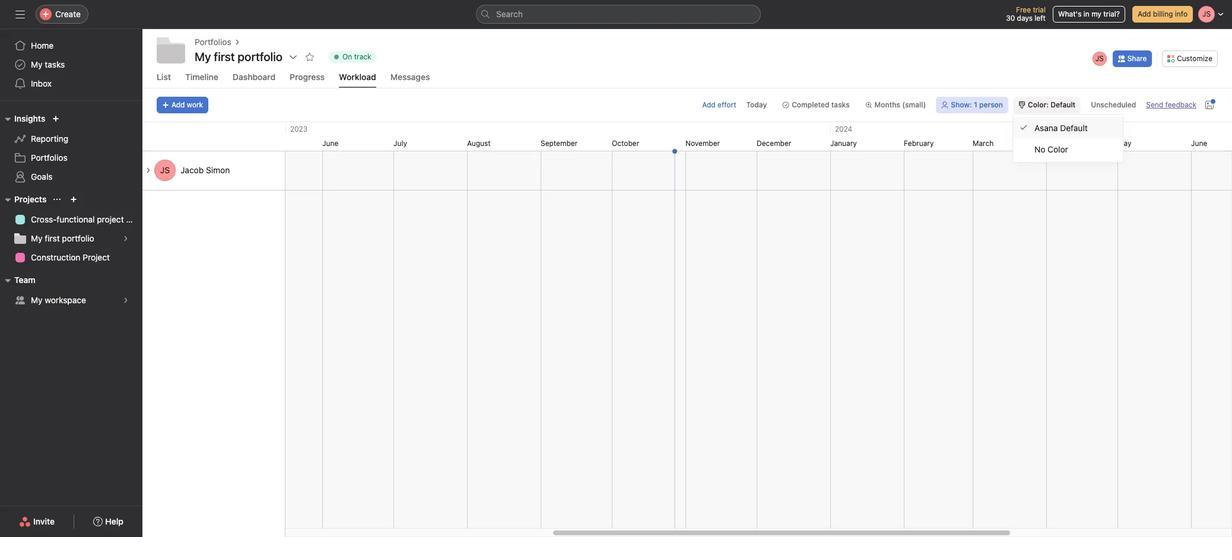 Task type: locate. For each thing, give the bounding box(es) containing it.
april
[[1046, 139, 1062, 148]]

1 horizontal spatial portfolios link
[[195, 36, 231, 49]]

0 horizontal spatial june
[[322, 139, 339, 148]]

portfolios link
[[195, 36, 231, 49], [7, 148, 135, 167]]

help
[[105, 516, 123, 526]]

help button
[[86, 511, 131, 532]]

messages link
[[390, 72, 430, 88]]

portfolio
[[62, 233, 94, 243]]

my workspace
[[31, 295, 86, 305]]

tasks down home
[[45, 59, 65, 69]]

what's in my trial?
[[1058, 9, 1120, 18]]

insights button
[[0, 112, 45, 126]]

1 horizontal spatial add
[[702, 100, 716, 109]]

js left jacob
[[160, 165, 170, 175]]

may
[[1118, 139, 1131, 148]]

2 horizontal spatial add
[[1138, 9, 1151, 18]]

list link
[[157, 72, 171, 88]]

1 vertical spatial default
[[1060, 123, 1088, 133]]

december
[[757, 139, 791, 148]]

insights
[[14, 113, 45, 123]]

default up no color 'link'
[[1060, 123, 1088, 133]]

0 horizontal spatial portfolios link
[[7, 148, 135, 167]]

insights element
[[0, 108, 142, 189]]

0 horizontal spatial add
[[172, 100, 185, 109]]

reporting
[[31, 134, 68, 144]]

my left first
[[31, 233, 42, 243]]

construction project link
[[7, 248, 135, 267]]

tasks
[[45, 59, 65, 69], [831, 100, 850, 109]]

0 vertical spatial portfolios
[[195, 37, 231, 47]]

add left effort
[[702, 100, 716, 109]]

add left billing
[[1138, 9, 1151, 18]]

default up asana default
[[1051, 100, 1076, 109]]

asana default link
[[1013, 117, 1123, 138]]

0 horizontal spatial portfolios
[[31, 153, 67, 163]]

my for my first portfolio
[[195, 50, 211, 64]]

first portfolio
[[214, 50, 283, 64]]

2024 january
[[830, 125, 857, 148]]

june
[[322, 139, 339, 148], [1191, 139, 1207, 148]]

september
[[541, 139, 578, 148]]

january
[[830, 139, 857, 148]]

js left share button
[[1095, 54, 1104, 63]]

hide sidebar image
[[15, 9, 25, 19]]

team
[[14, 275, 35, 285]]

effort
[[718, 100, 736, 109]]

tasks inside dropdown button
[[831, 100, 850, 109]]

project
[[97, 214, 124, 224]]

goals link
[[7, 167, 135, 186]]

construction project
[[31, 252, 110, 262]]

portfolios up my first portfolio
[[195, 37, 231, 47]]

1 horizontal spatial june
[[1191, 139, 1207, 148]]

billing
[[1153, 9, 1173, 18]]

no color
[[1035, 144, 1068, 154]]

portfolios link down the reporting at top left
[[7, 148, 135, 167]]

tasks for completed tasks
[[831, 100, 850, 109]]

add billing info button
[[1132, 6, 1193, 23]]

color: default
[[1028, 100, 1076, 109]]

dashboard
[[233, 72, 275, 82]]

what's in my trial? button
[[1053, 6, 1125, 23]]

tasks for my tasks
[[45, 59, 65, 69]]

portfolios inside the insights element
[[31, 153, 67, 163]]

invite button
[[11, 511, 62, 532]]

new image
[[52, 115, 60, 122]]

portfolios link up my first portfolio
[[195, 36, 231, 49]]

trial
[[1033, 5, 1046, 14]]

in
[[1084, 9, 1090, 18]]

2024
[[835, 125, 852, 134]]

1
[[974, 100, 977, 109]]

my inside teams element
[[31, 295, 42, 305]]

add left work
[[172, 100, 185, 109]]

my down team
[[31, 295, 42, 305]]

info
[[1175, 9, 1188, 18]]

default
[[1051, 100, 1076, 109], [1060, 123, 1088, 133]]

add inside button
[[172, 100, 185, 109]]

show: 1 person
[[951, 100, 1003, 109]]

my up inbox
[[31, 59, 42, 69]]

1 horizontal spatial js
[[1095, 54, 1104, 63]]

see details, my workspace image
[[122, 297, 129, 304]]

share
[[1128, 54, 1147, 63]]

tasks up "2024"
[[831, 100, 850, 109]]

1 vertical spatial portfolios
[[31, 153, 67, 163]]

add to starred image
[[305, 52, 315, 62]]

project
[[83, 252, 110, 262]]

my first portfolio
[[195, 50, 283, 64]]

add billing info
[[1138, 9, 1188, 18]]

my workspace link
[[7, 291, 135, 310]]

1 june from the left
[[322, 139, 339, 148]]

send feedback link
[[1146, 100, 1197, 110]]

portfolios down the reporting at top left
[[31, 153, 67, 163]]

my inside global 'element'
[[31, 59, 42, 69]]

30
[[1006, 14, 1015, 23]]

add inside button
[[1138, 9, 1151, 18]]

add
[[1138, 9, 1151, 18], [172, 100, 185, 109], [702, 100, 716, 109]]

asana
[[1035, 123, 1058, 133]]

team button
[[0, 273, 35, 287]]

default inside dropdown button
[[1051, 100, 1076, 109]]

0 vertical spatial js
[[1095, 54, 1104, 63]]

show options, current sort, top image
[[54, 196, 61, 203]]

1 vertical spatial tasks
[[831, 100, 850, 109]]

color: default button
[[1013, 97, 1081, 113]]

person
[[979, 100, 1003, 109]]

my up timeline
[[195, 50, 211, 64]]

0 vertical spatial tasks
[[45, 59, 65, 69]]

my for my first portfolio
[[31, 233, 42, 243]]

my inside projects element
[[31, 233, 42, 243]]

tasks inside global 'element'
[[45, 59, 65, 69]]

0 vertical spatial default
[[1051, 100, 1076, 109]]

cross-functional project plan link
[[7, 210, 142, 229]]

progress link
[[290, 72, 325, 88]]

inbox link
[[7, 74, 135, 93]]

workspace
[[45, 295, 86, 305]]

customize button
[[1162, 50, 1218, 67]]

list
[[157, 72, 171, 82]]

0 horizontal spatial js
[[160, 165, 170, 175]]

reporting link
[[7, 129, 135, 148]]

0 horizontal spatial tasks
[[45, 59, 65, 69]]

1 horizontal spatial tasks
[[831, 100, 850, 109]]

search
[[496, 9, 523, 19]]

global element
[[0, 29, 142, 100]]

my first portfolio link
[[7, 229, 135, 248]]

send
[[1146, 100, 1163, 109]]



Task type: vqa. For each thing, say whether or not it's contained in the screenshot.
Weekly reports Status updates on projects in your portfolios
no



Task type: describe. For each thing, give the bounding box(es) containing it.
inbox
[[31, 78, 52, 88]]

unscheduled
[[1091, 100, 1136, 109]]

simon
[[206, 165, 230, 175]]

today
[[746, 100, 767, 109]]

plan
[[126, 214, 142, 224]]

work
[[187, 100, 203, 109]]

create button
[[36, 5, 88, 24]]

0 vertical spatial portfolios link
[[195, 36, 231, 49]]

my
[[1092, 9, 1102, 18]]

projects button
[[0, 192, 47, 207]]

my first portfolio
[[31, 233, 94, 243]]

months (small)
[[875, 100, 926, 109]]

default for color: default
[[1051, 100, 1076, 109]]

construction
[[31, 252, 80, 262]]

share button
[[1113, 50, 1152, 67]]

days
[[1017, 14, 1033, 23]]

goals
[[31, 172, 53, 182]]

2023
[[290, 125, 308, 134]]

completed tasks button
[[777, 97, 855, 113]]

add effort button
[[702, 100, 736, 109]]

add for add work
[[172, 100, 185, 109]]

jacob
[[180, 165, 204, 175]]

color:
[[1028, 100, 1049, 109]]

asana default
[[1035, 123, 1088, 133]]

(small)
[[902, 100, 926, 109]]

functional
[[57, 214, 95, 224]]

1 horizontal spatial portfolios
[[195, 37, 231, 47]]

cross-
[[31, 214, 57, 224]]

home
[[31, 40, 54, 50]]

show:
[[951, 100, 972, 109]]

add work button
[[157, 97, 208, 113]]

left
[[1035, 14, 1046, 23]]

projects element
[[0, 189, 142, 269]]

progress
[[290, 72, 325, 82]]

default for asana default
[[1060, 123, 1088, 133]]

show options image
[[289, 52, 298, 62]]

send feedback
[[1146, 100, 1197, 109]]

completed tasks
[[792, 100, 850, 109]]

november
[[686, 139, 720, 148]]

home link
[[7, 36, 135, 55]]

search list box
[[476, 5, 761, 24]]

color
[[1048, 144, 1068, 154]]

teams element
[[0, 269, 142, 312]]

my for my tasks
[[31, 59, 42, 69]]

dashboard link
[[233, 72, 275, 88]]

february
[[904, 139, 934, 148]]

first
[[45, 233, 60, 243]]

create
[[55, 9, 81, 19]]

invite
[[33, 516, 55, 526]]

july
[[394, 139, 407, 148]]

months (small) button
[[860, 97, 931, 113]]

messages
[[390, 72, 430, 82]]

cross-functional project plan
[[31, 214, 142, 224]]

add for add effort
[[702, 100, 716, 109]]

2 june from the left
[[1191, 139, 1207, 148]]

add effort
[[702, 100, 736, 109]]

on track button
[[323, 49, 381, 65]]

free
[[1016, 5, 1031, 14]]

1 vertical spatial portfolios link
[[7, 148, 135, 167]]

save layout as default image
[[1205, 100, 1214, 110]]

add for add billing info
[[1138, 9, 1151, 18]]

august
[[467, 139, 491, 148]]

months
[[875, 100, 900, 109]]

trial?
[[1104, 9, 1120, 18]]

1 vertical spatial js
[[160, 165, 170, 175]]

timeline
[[185, 72, 218, 82]]

track
[[354, 52, 371, 61]]

new project or portfolio image
[[70, 196, 77, 203]]

my for my workspace
[[31, 295, 42, 305]]

see details, my first portfolio image
[[122, 235, 129, 242]]

workload link
[[339, 72, 376, 88]]

what's
[[1058, 9, 1082, 18]]

free trial 30 days left
[[1006, 5, 1046, 23]]

no color link
[[1013, 138, 1123, 160]]

search button
[[476, 5, 761, 24]]

workload
[[339, 72, 376, 82]]

customize
[[1177, 54, 1213, 63]]

timeline link
[[185, 72, 218, 88]]

jacob simon
[[180, 165, 230, 175]]

october
[[612, 139, 639, 148]]

feedback
[[1165, 100, 1197, 109]]

no
[[1035, 144, 1045, 154]]



